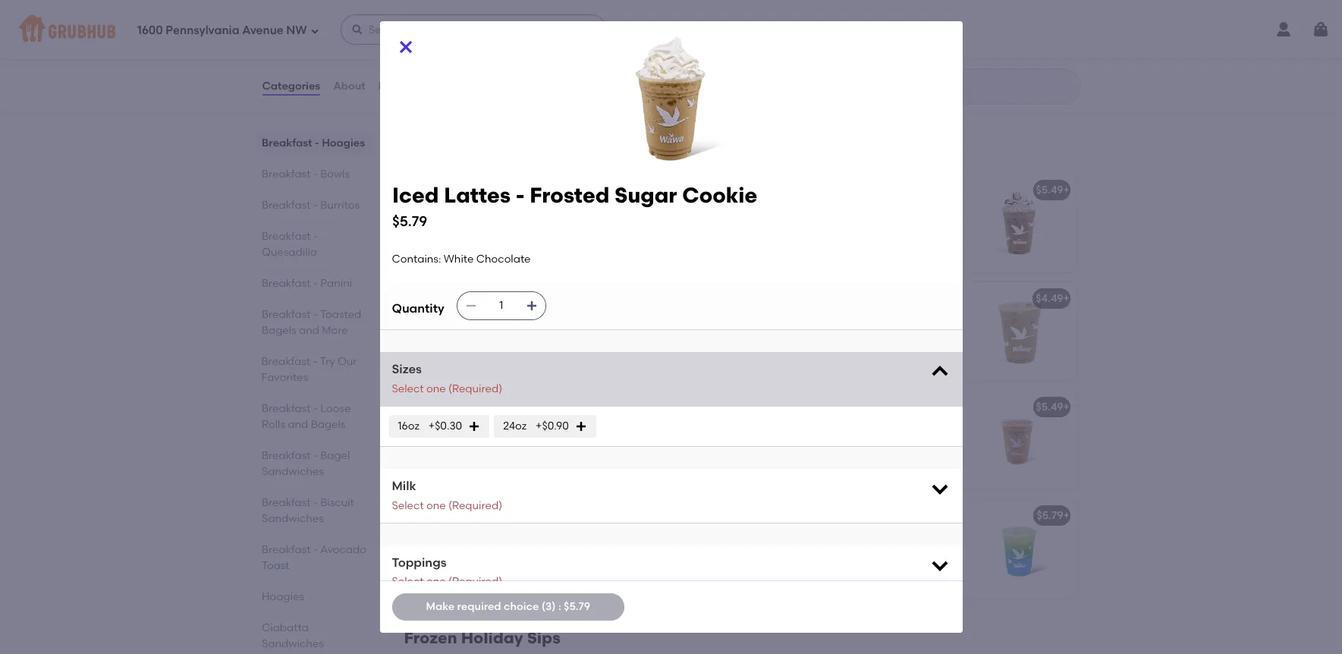 Task type: locate. For each thing, give the bounding box(es) containing it.
cold inside button
[[415, 509, 440, 522]]

- inside breakfast - loose rolls and bagels
[[313, 402, 318, 415]]

and for more
[[299, 324, 319, 337]]

peppermint for cold brews - peppermint bark
[[823, 400, 884, 413]]

24oz
[[503, 420, 527, 432]]

-
[[467, 20, 471, 33], [868, 20, 872, 33], [314, 137, 319, 150], [313, 168, 318, 181], [515, 182, 524, 208], [476, 183, 480, 196], [816, 183, 820, 196], [313, 199, 318, 212], [313, 230, 318, 243], [313, 277, 318, 290], [483, 292, 488, 305], [313, 308, 318, 321], [313, 355, 318, 368], [483, 400, 488, 413], [816, 400, 821, 413], [313, 402, 318, 415], [313, 449, 318, 462], [313, 496, 318, 509], [476, 509, 481, 522], [886, 509, 890, 522], [313, 543, 318, 556]]

chocolate up the iced coffees - peppermint bark
[[476, 253, 531, 266]]

breakfast up rolls
[[261, 402, 310, 415]]

$6.09
[[696, 20, 724, 33], [696, 183, 724, 196]]

0 vertical spatial $5.79
[[392, 212, 427, 230]]

sandwiches inside breakfast - biscuit sandwiches
[[261, 512, 324, 525]]

and right rolls
[[288, 418, 308, 431]]

frosted for iced lattes - frosted sugar cookie
[[483, 183, 522, 196]]

svg image
[[1312, 20, 1330, 39], [351, 24, 363, 36], [468, 420, 480, 433], [929, 478, 951, 499]]

coffees for white
[[440, 292, 481, 305]]

iced inside iced lattes - frosted sugar cookie $5.79
[[392, 182, 439, 208]]

breakfast for breakfast - burritos
[[261, 199, 310, 212]]

0 vertical spatial coffees
[[440, 292, 481, 305]]

0 horizontal spatial $5.79
[[392, 212, 427, 230]]

top inside contains: white chocolate, top with peppermint pcs
[[559, 42, 578, 55]]

bagels down loose
[[311, 418, 345, 431]]

holiday
[[755, 20, 795, 33], [875, 20, 915, 33], [461, 628, 523, 647]]

+
[[724, 20, 730, 33], [724, 183, 730, 196], [1064, 183, 1070, 196], [1064, 292, 1070, 305], [724, 400, 730, 413], [1064, 400, 1070, 413], [1064, 509, 1070, 522]]

0 vertical spatial top
[[559, 42, 578, 55]]

1 horizontal spatial pcs
[[560, 329, 578, 342]]

breakfast up breakfast - burritos
[[261, 168, 310, 181]]

1 vertical spatial mocha
[[554, 400, 590, 413]]

0 horizontal spatial mint
[[559, 313, 581, 326]]

0 vertical spatial mint
[[901, 205, 924, 218]]

breakfast down breakfast - bowls
[[261, 199, 310, 212]]

1 vertical spatial $6.09 +
[[696, 183, 730, 196]]

holiday down required
[[461, 628, 523, 647]]

iced lattes - frosted sugar cookie
[[415, 183, 595, 196]]

10 breakfast from the top
[[261, 496, 310, 509]]

breakfast for breakfast - hoagies
[[261, 137, 312, 150]]

1 horizontal spatial holiday
[[755, 20, 795, 33]]

bark for iced coffees - peppermint bark
[[554, 292, 578, 305]]

1 vertical spatial $5.49
[[1036, 400, 1064, 413]]

brews inside button
[[442, 509, 474, 522]]

contains:
[[415, 42, 464, 55], [415, 205, 464, 218], [755, 205, 804, 218], [392, 253, 441, 266], [415, 313, 464, 326], [415, 422, 464, 435], [755, 422, 804, 435]]

favorites
[[261, 371, 308, 384]]

0 horizontal spatial sugar
[[525, 183, 555, 196]]

(required) for toppings
[[448, 576, 502, 588]]

2 vertical spatial mocha
[[547, 509, 583, 522]]

breakfast for breakfast - bowls
[[261, 168, 310, 181]]

1 horizontal spatial cold
[[755, 400, 780, 413]]

9 breakfast from the top
[[261, 449, 310, 462]]

peppermint inside contains: white chocolate, top with peppermint pcs
[[415, 57, 475, 70]]

0 vertical spatial one
[[426, 382, 446, 395]]

select inside toppings select one (required)
[[392, 576, 424, 588]]

breakfast up breakfast - bowls
[[261, 137, 312, 150]]

0 vertical spatial mocha
[[886, 183, 922, 196]]

and left the more
[[299, 324, 319, 337]]

contains: white chocolate, mint syrup, top with peppermint pcs
[[415, 313, 581, 342]]

chocolate, for peppermint
[[499, 313, 556, 326]]

top inside contains: top with peppermint pcs, white chocolate, mint syrup
[[806, 422, 825, 435]]

and inside breakfast - loose rolls and bagels
[[288, 418, 308, 431]]

breakfast down breakfast - panini
[[261, 308, 310, 321]]

sandwiches for biscuit
[[261, 512, 324, 525]]

and inside breakfast - toasted bagels and more
[[299, 324, 319, 337]]

1 vertical spatial brews
[[442, 509, 474, 522]]

bowls
[[320, 168, 350, 181]]

0 vertical spatial sandwiches
[[261, 465, 324, 478]]

cold brews - peppermint bark
[[755, 400, 911, 413]]

svg image left input item quantity number field
[[465, 300, 477, 312]]

2 horizontal spatial holiday
[[875, 20, 915, 33]]

contains: white chocolate down iced lattes - frosted sugar cookie
[[415, 205, 554, 218]]

bark up contains: white chocolate, top with peppermint pcs
[[538, 20, 562, 33]]

breakfast - quesadilla tab
[[261, 228, 368, 260]]

$6.09 +
[[696, 20, 730, 33], [696, 183, 730, 196]]

one up toppings
[[426, 499, 446, 512]]

brews up toppings select one (required)
[[442, 509, 474, 522]]

select down the milk
[[392, 499, 424, 512]]

4 breakfast from the top
[[261, 230, 310, 243]]

2 (required) from the top
[[448, 499, 502, 512]]

iced lattes - peppermint mocha image
[[963, 173, 1076, 272]]

select down toppings
[[392, 576, 424, 588]]

1 horizontal spatial sugar
[[614, 182, 677, 208]]

pcs inside contains: white chocolate, mint syrup, top with peppermint pcs
[[560, 329, 578, 342]]

required
[[457, 600, 501, 613]]

1 breakfast from the top
[[261, 137, 312, 150]]

1 $6.09 from the top
[[696, 20, 724, 33]]

cookie
[[682, 182, 757, 208], [558, 183, 595, 196]]

(required) up required
[[448, 576, 502, 588]]

hoagies up bowls
[[321, 137, 365, 150]]

mocha inside button
[[547, 509, 583, 522]]

holiday right coffee
[[875, 20, 915, 33]]

1 sandwiches from the top
[[261, 465, 324, 478]]

breakfast inside breakfast - toasted bagels and more
[[261, 308, 310, 321]]

1 vertical spatial one
[[426, 499, 446, 512]]

mint inside contains: white chocolate, mint syrup, top with peppermint pcs
[[559, 313, 581, 326]]

1 select from the top
[[392, 382, 424, 395]]

0 horizontal spatial pcs
[[478, 57, 496, 70]]

coffees up +$0.30
[[440, 400, 481, 413]]

peppermint for iced lattes - peppermint mocha
[[823, 183, 884, 196]]

0 vertical spatial hoagies
[[321, 137, 365, 150]]

3 (required) from the top
[[448, 576, 502, 588]]

cold right $3.89 +
[[755, 400, 780, 413]]

1 vertical spatial select
[[392, 499, 424, 512]]

lattes for iced lattes - frosted sugar cookie $5.79
[[444, 182, 510, 208]]

2 $5.49 + from the top
[[1036, 400, 1070, 413]]

1 vertical spatial coffees
[[440, 400, 481, 413]]

1 vertical spatial chocolate,
[[499, 313, 556, 326]]

syrup inside contains: top with peppermint pcs, white chocolate, mint syrup
[[872, 437, 901, 450]]

(required)
[[448, 382, 502, 395], [448, 499, 502, 512], [448, 576, 502, 588]]

2 horizontal spatial mint
[[901, 205, 924, 218]]

1 vertical spatial $6.09
[[696, 183, 724, 196]]

chocolate, down the iced coffees - peppermint bark
[[499, 313, 556, 326]]

contains: down cold brews - peppermint bark
[[755, 422, 804, 435]]

breakfast down quesadilla
[[261, 277, 310, 290]]

mint down cold brews - peppermint bark
[[847, 437, 869, 450]]

2 $5.49 from the top
[[1036, 400, 1064, 413]]

breakfast up quesadilla
[[261, 230, 310, 243]]

pcs inside contains: white chocolate, top with peppermint pcs
[[478, 57, 496, 70]]

ciabatta sandwiches tab
[[261, 620, 368, 652]]

0 vertical spatial pcs
[[478, 57, 496, 70]]

sandwiches inside "breakfast - bagel sandwiches"
[[261, 465, 324, 478]]

breakfast inside breakfast - try our favorites
[[261, 355, 310, 368]]

contains: inside contains: white chocolate, top with peppermint pcs
[[415, 42, 464, 55]]

1 vertical spatial with
[[470, 329, 494, 342]]

with
[[580, 42, 604, 55], [470, 329, 494, 342], [828, 422, 852, 435]]

toppings
[[392, 555, 447, 570]]

frozen holiday sips
[[404, 628, 561, 647]]

white down iced lattes - frosted sugar cookie
[[467, 205, 497, 218]]

one inside milk select one (required)
[[426, 499, 446, 512]]

breakfast up favorites
[[261, 355, 310, 368]]

breakfast - try our favorites
[[261, 355, 357, 384]]

1 vertical spatial $5.49 +
[[1036, 400, 1070, 413]]

blues
[[930, 509, 958, 522]]

0 horizontal spatial syrup
[[755, 220, 784, 233]]

mint for contains: chocolate sauce, mint syrup
[[901, 205, 924, 218]]

0 horizontal spatial with
[[470, 329, 494, 342]]

syrup
[[755, 220, 784, 233], [872, 437, 901, 450]]

avenue
[[242, 23, 284, 37]]

2 vertical spatial with
[[828, 422, 852, 435]]

cookie inside iced lattes - frosted sugar cookie $5.79
[[682, 182, 757, 208]]

1 horizontal spatial $5.79
[[564, 600, 590, 613]]

contains: for iced lattes - frosted sugar cookie
[[415, 205, 464, 218]]

0 horizontal spatial cookie
[[558, 183, 595, 196]]

Input item quantity number field
[[485, 292, 518, 320]]

(required) inside sizes select one (required)
[[448, 382, 502, 395]]

categories
[[262, 80, 320, 92]]

(required) up iced coffees - peppermint mocha
[[448, 382, 502, 395]]

breakfast down "breakfast - bagel sandwiches"
[[261, 496, 310, 509]]

0 horizontal spatial bagels
[[261, 324, 296, 337]]

white inside contains: white chocolate, mint syrup, top with peppermint pcs
[[467, 313, 497, 326]]

2 breakfast from the top
[[261, 168, 310, 181]]

1 vertical spatial bagels
[[311, 418, 345, 431]]

3 breakfast from the top
[[261, 199, 310, 212]]

peppermint inside button
[[483, 509, 544, 522]]

sugar for iced lattes - frosted sugar cookie $5.79
[[614, 182, 677, 208]]

white up recharger
[[755, 437, 785, 450]]

white inside contains: white chocolate, top with peppermint pcs
[[467, 42, 497, 55]]

blend
[[798, 20, 827, 33], [918, 20, 947, 33]]

svg image down blues
[[929, 555, 951, 576]]

3 one from the top
[[426, 576, 446, 588]]

0 vertical spatial syrup
[[755, 220, 784, 233]]

(required) inside milk select one (required)
[[448, 499, 502, 512]]

5 breakfast from the top
[[261, 277, 310, 290]]

- inside "breakfast - bagel sandwiches"
[[313, 449, 318, 462]]

$5.49
[[1036, 183, 1064, 196], [1036, 400, 1064, 413]]

svg image
[[310, 26, 319, 35], [397, 38, 415, 56], [465, 300, 477, 312], [526, 300, 538, 312], [929, 361, 951, 383], [575, 420, 587, 433], [929, 555, 951, 576]]

breakfast - quesadilla
[[261, 230, 318, 259]]

1 horizontal spatial frosted
[[529, 182, 609, 208]]

0 horizontal spatial brews
[[442, 509, 474, 522]]

svg image up reviews
[[397, 38, 415, 56]]

iced coffees - frosted sugar cookie image
[[963, 282, 1076, 381]]

chocolate
[[499, 205, 554, 218], [807, 205, 861, 218], [476, 253, 531, 266], [467, 422, 521, 435]]

1 vertical spatial syrup
[[872, 437, 901, 450]]

lattes inside iced lattes - frosted sugar cookie $5.79
[[444, 182, 510, 208]]

0 horizontal spatial hoagies
[[261, 590, 304, 603]]

panini
[[320, 277, 352, 290]]

1 vertical spatial bark
[[554, 292, 578, 305]]

16oz
[[398, 420, 420, 432]]

1 $5.49 from the top
[[1036, 183, 1064, 196]]

breakfast inside breakfast - biscuit sandwiches
[[261, 496, 310, 509]]

0 vertical spatial (required)
[[448, 382, 502, 395]]

one inside toppings select one (required)
[[426, 576, 446, 588]]

breakfast inside "breakfast - bagel sandwiches"
[[261, 449, 310, 462]]

bark
[[538, 20, 562, 33], [554, 292, 578, 305], [887, 400, 911, 413]]

1 one from the top
[[426, 382, 446, 395]]

contains: down sizes select one (required)
[[415, 422, 464, 435]]

cold down the milk
[[415, 509, 440, 522]]

7 breakfast from the top
[[261, 355, 310, 368]]

0 vertical spatial $5.49 +
[[1036, 183, 1070, 196]]

hoagies up ciabatta
[[261, 590, 304, 603]]

2 vertical spatial one
[[426, 576, 446, 588]]

breakfast for breakfast - bagel sandwiches
[[261, 449, 310, 462]]

white down the iced coffees - peppermint bark
[[467, 313, 497, 326]]

0 horizontal spatial cold
[[415, 509, 440, 522]]

0 vertical spatial $6.09
[[696, 20, 724, 33]]

holiday blend coffee - holiday blend image
[[963, 10, 1076, 109]]

breakfast up "toast"
[[261, 543, 310, 556]]

frosted inside iced lattes - frosted sugar cookie $5.79
[[529, 182, 609, 208]]

breakfast for breakfast - quesadilla
[[261, 230, 310, 243]]

0 vertical spatial chocolate,
[[499, 42, 556, 55]]

iced for iced lattes - peppermint mocha
[[755, 183, 778, 196]]

0 vertical spatial brews
[[782, 400, 814, 413]]

1 horizontal spatial mint
[[847, 437, 869, 450]]

2 $6.09 + from the top
[[696, 183, 730, 196]]

sugar
[[614, 182, 677, 208], [525, 183, 555, 196]]

select down sizes
[[392, 382, 424, 395]]

chocolate, inside contains: white chocolate, mint syrup, top with peppermint pcs
[[499, 313, 556, 326]]

mint right sauce,
[[901, 205, 924, 218]]

breakfast - bagel sandwiches tab
[[261, 448, 368, 480]]

mint
[[901, 205, 924, 218], [559, 313, 581, 326], [847, 437, 869, 450]]

2 vertical spatial (required)
[[448, 576, 502, 588]]

frosted for iced lattes - frosted sugar cookie $5.79
[[529, 182, 609, 208]]

mint inside contains: chocolate sauce, mint syrup
[[901, 205, 924, 218]]

steamers
[[415, 20, 464, 33]]

breakfast for breakfast - try our favorites
[[261, 355, 310, 368]]

breakfast
[[261, 137, 312, 150], [261, 168, 310, 181], [261, 199, 310, 212], [261, 230, 310, 243], [261, 277, 310, 290], [261, 308, 310, 321], [261, 355, 310, 368], [261, 402, 310, 415], [261, 449, 310, 462], [261, 496, 310, 509], [261, 543, 310, 556]]

one up make
[[426, 576, 446, 588]]

select
[[392, 382, 424, 395], [392, 499, 424, 512], [392, 576, 424, 588]]

iced coffees - peppermint bark
[[415, 292, 578, 305]]

chocolate, down cold brews - peppermint bark
[[787, 437, 844, 450]]

iced coffees - peppermint mocha image
[[623, 390, 737, 489]]

1 vertical spatial top
[[449, 329, 468, 342]]

(required) inside toppings select one (required)
[[448, 576, 502, 588]]

holiday left coffee
[[755, 20, 795, 33]]

0 vertical spatial with
[[580, 42, 604, 55]]

and
[[299, 324, 319, 337], [288, 418, 308, 431]]

- inside breakfast - try our favorites
[[313, 355, 318, 368]]

toasted
[[320, 308, 361, 321]]

2 one from the top
[[426, 499, 446, 512]]

sandwiches up breakfast - biscuit sandwiches
[[261, 465, 324, 478]]

1 horizontal spatial with
[[580, 42, 604, 55]]

2 sandwiches from the top
[[261, 512, 324, 525]]

lattes for iced lattes - frosted sugar cookie
[[440, 183, 473, 196]]

sandwiches up the breakfast - avocado toast
[[261, 512, 324, 525]]

breakfast inside breakfast - loose rolls and bagels
[[261, 402, 310, 415]]

1 vertical spatial sandwiches
[[261, 512, 324, 525]]

ciabatta sandwiches
[[261, 622, 324, 650]]

contains: down steamers
[[415, 42, 464, 55]]

peppermint
[[474, 20, 535, 33], [415, 57, 475, 70], [823, 183, 884, 196], [490, 292, 552, 305], [497, 329, 557, 342], [490, 400, 552, 413], [823, 400, 884, 413], [854, 422, 915, 435], [483, 509, 544, 522]]

1 horizontal spatial cookie
[[682, 182, 757, 208]]

mocha
[[886, 183, 922, 196], [554, 400, 590, 413], [547, 509, 583, 522]]

1 horizontal spatial bagels
[[311, 418, 345, 431]]

0 horizontal spatial top
[[449, 329, 468, 342]]

contains: down iced lattes - frosted sugar cookie
[[415, 205, 464, 218]]

chocolate,
[[499, 42, 556, 55], [499, 313, 556, 326], [787, 437, 844, 450]]

(required) up toppings select one (required)
[[448, 499, 502, 512]]

0 vertical spatial select
[[392, 382, 424, 395]]

2 vertical spatial $5.79
[[564, 600, 590, 613]]

breakfast - hoagies tab
[[261, 135, 368, 151]]

2 vertical spatial select
[[392, 576, 424, 588]]

one for milk
[[426, 499, 446, 512]]

2 vertical spatial top
[[806, 422, 825, 435]]

coffees for chocolate
[[440, 400, 481, 413]]

brews up contains: top with peppermint pcs, white chocolate, mint syrup
[[782, 400, 814, 413]]

0 vertical spatial $6.09 +
[[696, 20, 730, 33]]

$3.89 +
[[696, 400, 730, 413]]

2 horizontal spatial $5.79
[[1037, 509, 1064, 522]]

1 coffees from the top
[[440, 292, 481, 305]]

$3.89
[[696, 400, 724, 413]]

one inside sizes select one (required)
[[426, 382, 446, 395]]

1 horizontal spatial syrup
[[872, 437, 901, 450]]

iced
[[392, 182, 439, 208], [415, 183, 438, 196], [755, 183, 778, 196], [415, 292, 438, 305], [415, 400, 438, 413]]

1600
[[137, 23, 163, 37]]

0 horizontal spatial blend
[[798, 20, 827, 33]]

breakfast inside the breakfast - avocado toast
[[261, 543, 310, 556]]

contains: down iced lattes - peppermint mocha
[[755, 205, 804, 218]]

2 select from the top
[[392, 499, 424, 512]]

chocolate down iced lattes - peppermint mocha
[[807, 205, 861, 218]]

cold for cold brews - peppermint bark
[[755, 400, 780, 413]]

peppermint inside contains: top with peppermint pcs, white chocolate, mint syrup
[[854, 422, 915, 435]]

2 horizontal spatial top
[[806, 422, 825, 435]]

1 vertical spatial mint
[[559, 313, 581, 326]]

1 horizontal spatial brews
[[782, 400, 814, 413]]

6 breakfast from the top
[[261, 308, 310, 321]]

contains: inside contains: white chocolate, mint syrup, top with peppermint pcs
[[415, 313, 464, 326]]

white
[[467, 42, 497, 55], [467, 205, 497, 218], [444, 253, 474, 266], [467, 313, 497, 326], [755, 437, 785, 450]]

toast
[[261, 559, 289, 572]]

coffees left input item quantity number field
[[440, 292, 481, 305]]

select inside milk select one (required)
[[392, 499, 424, 512]]

coffees
[[440, 292, 481, 305], [440, 400, 481, 413]]

0 vertical spatial bagels
[[261, 324, 296, 337]]

+ for iced coffees - peppermint mocha
[[724, 400, 730, 413]]

white down the steamers - peppermint bark
[[467, 42, 497, 55]]

pcs
[[478, 57, 496, 70], [560, 329, 578, 342]]

syrup inside contains: chocolate sauce, mint syrup
[[755, 220, 784, 233]]

bagels up favorites
[[261, 324, 296, 337]]

1 vertical spatial hoagies
[[261, 590, 304, 603]]

breakfast - loose rolls and bagels tab
[[261, 401, 368, 433]]

select inside sizes select one (required)
[[392, 382, 424, 395]]

1 vertical spatial pcs
[[560, 329, 578, 342]]

bark right input item quantity number field
[[554, 292, 578, 305]]

1 horizontal spatial hoagies
[[321, 137, 365, 150]]

breakfast down rolls
[[261, 449, 310, 462]]

2 vertical spatial chocolate,
[[787, 437, 844, 450]]

2 vertical spatial mint
[[847, 437, 869, 450]]

(3)
[[542, 600, 556, 613]]

try
[[320, 355, 335, 368]]

breakfast for breakfast - biscuit sandwiches
[[261, 496, 310, 509]]

0 horizontal spatial holiday
[[461, 628, 523, 647]]

chocolate, down the steamers - peppermint bark
[[499, 42, 556, 55]]

0 horizontal spatial frosted
[[483, 183, 522, 196]]

1 $6.09 + from the top
[[696, 20, 730, 33]]

sandwiches down ciabatta
[[261, 637, 324, 650]]

- inside iced lattes - frosted sugar cookie $5.79
[[515, 182, 524, 208]]

(blue
[[960, 509, 987, 522]]

0 vertical spatial and
[[299, 324, 319, 337]]

bark up contains: top with peppermint pcs, white chocolate, mint syrup
[[887, 400, 911, 413]]

sandwiches
[[261, 465, 324, 478], [261, 512, 324, 525], [261, 637, 324, 650]]

breakfast inside breakfast - quesadilla
[[261, 230, 310, 243]]

2 vertical spatial bark
[[887, 400, 911, 413]]

pennsylvania
[[166, 23, 240, 37]]

1 (required) from the top
[[448, 382, 502, 395]]

2 vertical spatial sandwiches
[[261, 637, 324, 650]]

0 vertical spatial $5.49
[[1036, 183, 1064, 196]]

contains: up syrup,
[[415, 313, 464, 326]]

iced coffees - peppermint bark image
[[623, 282, 737, 381]]

0 vertical spatial cold
[[755, 400, 780, 413]]

chocolate, inside contains: white chocolate, top with peppermint pcs
[[499, 42, 556, 55]]

contains: inside contains: top with peppermint pcs, white chocolate, mint syrup
[[755, 422, 804, 435]]

breakfast - avocado toast tab
[[261, 542, 368, 574]]

breakfast - bowls tab
[[261, 166, 368, 182]]

$5.79
[[392, 212, 427, 230], [1037, 509, 1064, 522], [564, 600, 590, 613]]

contains: white chocolate up the iced coffees - peppermint bark
[[392, 253, 531, 266]]

$5.49 for iced lattes - peppermint mocha
[[1036, 183, 1064, 196]]

2 horizontal spatial with
[[828, 422, 852, 435]]

$6.09 for iced lattes - frosted sugar cookie
[[696, 183, 724, 196]]

contains: top with peppermint pcs, white chocolate, mint syrup
[[755, 422, 938, 450]]

mint right input item quantity number field
[[559, 313, 581, 326]]

1 horizontal spatial top
[[559, 42, 578, 55]]

select for toppings
[[392, 576, 424, 588]]

2 coffees from the top
[[440, 400, 481, 413]]

1 vertical spatial and
[[288, 418, 308, 431]]

breakfast - biscuit sandwiches
[[261, 496, 354, 525]]

11 breakfast from the top
[[261, 543, 310, 556]]

sugar inside iced lattes - frosted sugar cookie $5.79
[[614, 182, 677, 208]]

1 vertical spatial (required)
[[448, 499, 502, 512]]

svg image right nw
[[310, 26, 319, 35]]

contains: up quantity
[[392, 253, 441, 266]]

one up +$0.30
[[426, 382, 446, 395]]

2 $6.09 from the top
[[696, 183, 724, 196]]

1 horizontal spatial blend
[[918, 20, 947, 33]]

$6.09 + for steamers - peppermint bark
[[696, 20, 730, 33]]

nw
[[286, 23, 307, 37]]

rolls
[[261, 418, 285, 431]]

3 select from the top
[[392, 576, 424, 588]]

lattes for iced lattes - peppermint mocha
[[780, 183, 813, 196]]

8 breakfast from the top
[[261, 402, 310, 415]]

bagel
[[320, 449, 350, 462]]

white for coffees
[[467, 313, 497, 326]]

1 vertical spatial cold
[[415, 509, 440, 522]]

1 $5.49 + from the top
[[1036, 183, 1070, 196]]



Task type: vqa. For each thing, say whether or not it's contained in the screenshot.
Mid-Wilshire link
no



Task type: describe. For each thing, give the bounding box(es) containing it.
$5.79 +
[[1037, 509, 1070, 522]]

more
[[322, 324, 348, 337]]

iced for iced coffees - peppermint mocha
[[415, 400, 438, 413]]

with inside contains: top with peppermint pcs, white chocolate, mint syrup
[[828, 422, 852, 435]]

0 vertical spatial bark
[[538, 20, 562, 33]]

iced lattes - frosted sugar cookie $5.79
[[392, 182, 757, 230]]

svg image inside main navigation navigation
[[310, 26, 319, 35]]

bark for cold brews - peppermint bark
[[887, 400, 911, 413]]

sips
[[527, 628, 561, 647]]

bagels inside breakfast - toasted bagels and more
[[261, 324, 296, 337]]

holiday blend coffee - holiday blend
[[755, 20, 947, 33]]

peppermint for iced coffees - peppermint bark
[[490, 292, 552, 305]]

contains: chocolate sauce, mint syrup
[[755, 205, 924, 233]]

breakfast - panini tab
[[261, 275, 368, 291]]

about
[[333, 80, 365, 92]]

drinks
[[851, 509, 883, 522]]

reviews
[[378, 80, 421, 92]]

sizes
[[392, 362, 422, 377]]

avocado
[[320, 543, 366, 556]]

1600 pennsylvania avenue nw
[[137, 23, 307, 37]]

one for sizes
[[426, 382, 446, 395]]

ciabatta
[[261, 622, 308, 634]]

2 blend from the left
[[918, 20, 947, 33]]

select for milk
[[392, 499, 424, 512]]

frozen
[[404, 628, 457, 647]]

sizes select one (required)
[[392, 362, 502, 395]]

main navigation navigation
[[0, 0, 1342, 59]]

svg image right +$0.90
[[575, 420, 587, 433]]

white inside contains: top with peppermint pcs, white chocolate, mint syrup
[[755, 437, 785, 450]]

peppermint for cold brews - peppermint mocha
[[483, 509, 544, 522]]

quesadilla
[[261, 246, 317, 259]]

breakfast - avocado toast
[[261, 543, 366, 572]]

peppermint for contains: top with peppermint pcs, white chocolate, mint syrup
[[854, 422, 915, 435]]

breakfast for breakfast - avocado toast
[[261, 543, 310, 556]]

make
[[426, 600, 455, 613]]

+ for steamers - peppermint bark
[[724, 20, 730, 33]]

breakfast - bowls
[[261, 168, 350, 181]]

steamers - peppermint bark
[[415, 20, 562, 33]]

sugar for iced lattes - frosted sugar cookie
[[525, 183, 555, 196]]

iced for iced coffees - peppermint bark
[[415, 292, 438, 305]]

milk
[[392, 479, 416, 493]]

sandwiches for bagel
[[261, 465, 324, 478]]

chocolate down iced coffees - peppermint mocha
[[467, 422, 521, 435]]

iced lattes - peppermint mocha
[[755, 183, 922, 196]]

iced for iced lattes - frosted sugar cookie
[[415, 183, 438, 196]]

recharger
[[755, 509, 810, 522]]

1 blend from the left
[[798, 20, 827, 33]]

$5.49 + for mocha
[[1036, 183, 1070, 196]]

white for lattes
[[467, 205, 497, 218]]

$5.79 inside iced lattes - frosted sugar cookie $5.79
[[392, 212, 427, 230]]

breakfast for breakfast - toasted bagels and more
[[261, 308, 310, 321]]

syrup,
[[415, 329, 447, 342]]

cold for cold brews - peppermint mocha
[[415, 509, 440, 522]]

+ for iced lattes - peppermint mocha
[[1064, 183, 1070, 196]]

mint inside contains: top with peppermint pcs, white chocolate, mint syrup
[[847, 437, 869, 450]]

peppermint for iced coffees - peppermint mocha
[[490, 400, 552, 413]]

contains: white chocolate, top with peppermint pcs
[[415, 42, 604, 70]]

:
[[558, 600, 561, 613]]

breakfast - biscuit sandwiches tab
[[261, 495, 368, 527]]

contains: for iced coffees - peppermint mocha
[[415, 422, 464, 435]]

iced coffees - peppermint mocha
[[415, 400, 590, 413]]

chocolate down iced lattes - frosted sugar cookie
[[499, 205, 554, 218]]

cookie for iced lattes - frosted sugar cookie
[[558, 183, 595, 196]]

breakfast for breakfast - panini
[[261, 277, 310, 290]]

breakfast - bagel sandwiches
[[261, 449, 350, 478]]

$4.49
[[1036, 292, 1064, 305]]

about button
[[333, 59, 366, 114]]

0 vertical spatial contains: white chocolate
[[415, 205, 554, 218]]

recharger energy drinks - winter blues (blue raspberry, vanilla) image
[[963, 499, 1076, 598]]

(required) for milk
[[448, 499, 502, 512]]

with inside contains: white chocolate, mint syrup, top with peppermint pcs
[[470, 329, 494, 342]]

- inside the breakfast - avocado toast
[[313, 543, 318, 556]]

loose
[[320, 402, 350, 415]]

select for sizes
[[392, 382, 424, 395]]

coffee
[[830, 20, 865, 33]]

mint for contains: white chocolate, mint syrup, top with peppermint pcs
[[559, 313, 581, 326]]

svg image right input item quantity number field
[[526, 300, 538, 312]]

chocolate, for bark
[[499, 42, 556, 55]]

contains: for cold brews - peppermint bark
[[755, 422, 804, 435]]

$5.49 for cold brews - peppermint bark
[[1036, 400, 1064, 413]]

breakfast - loose rolls and bagels
[[261, 402, 350, 431]]

milk select one (required)
[[392, 479, 502, 512]]

1 vertical spatial $5.79
[[1037, 509, 1064, 522]]

3 sandwiches from the top
[[261, 637, 324, 650]]

one for toppings
[[426, 576, 446, 588]]

+ for iced lattes - frosted sugar cookie
[[724, 183, 730, 196]]

- inside breakfast - quesadilla
[[313, 230, 318, 243]]

and for bagels
[[288, 418, 308, 431]]

brews for cold brews - peppermint bark
[[782, 400, 814, 413]]

categories button
[[261, 59, 321, 114]]

hoagies tab
[[261, 589, 368, 605]]

white for -
[[467, 42, 497, 55]]

steamers - peppermint bark image
[[623, 10, 737, 109]]

energy
[[812, 509, 848, 522]]

$6.09 + for iced lattes - frosted sugar cookie
[[696, 183, 730, 196]]

contains: for steamers - peppermint bark
[[415, 42, 464, 55]]

burritos
[[320, 199, 359, 212]]

hoagies inside tab
[[261, 590, 304, 603]]

quantity
[[392, 301, 444, 315]]

cold brews - peppermint bark image
[[963, 390, 1076, 489]]

recharger energy drinks - winter blues (blue raspberry, vanilla)
[[755, 509, 1088, 522]]

cold brews - peppermint mocha button
[[406, 499, 737, 598]]

chocolate inside contains: chocolate sauce, mint syrup
[[807, 205, 861, 218]]

1 vertical spatial contains: white chocolate
[[392, 253, 531, 266]]

bagels inside breakfast - loose rolls and bagels
[[311, 418, 345, 431]]

$6.09 for steamers - peppermint bark
[[696, 20, 724, 33]]

breakfast for breakfast - loose rolls and bagels
[[261, 402, 310, 415]]

with inside contains: white chocolate, top with peppermint pcs
[[580, 42, 604, 55]]

$5.49 + for bark
[[1036, 400, 1070, 413]]

breakfast - hoagies
[[261, 137, 365, 150]]

sauce,
[[864, 205, 899, 218]]

sauce
[[524, 422, 556, 435]]

cold brews - peppermint mocha image
[[623, 499, 737, 598]]

- inside breakfast - toasted bagels and more
[[313, 308, 318, 321]]

holiday blend coffee - holiday blend button
[[746, 10, 1076, 109]]

breakfast - panini
[[261, 277, 352, 290]]

contains: for iced coffees - peppermint bark
[[415, 313, 464, 326]]

breakfast - toasted bagels and more tab
[[261, 307, 368, 338]]

breakfast - try our favorites tab
[[261, 354, 368, 386]]

+$0.90
[[536, 420, 569, 432]]

breakfast - toasted bagels and more
[[261, 308, 361, 337]]

winter
[[893, 509, 927, 522]]

choice
[[504, 600, 539, 613]]

breakfast - burritos tab
[[261, 197, 368, 213]]

reviews button
[[378, 59, 421, 114]]

$4.49 +
[[1036, 292, 1070, 305]]

peppermint inside contains: white chocolate, mint syrup, top with peppermint pcs
[[497, 329, 557, 342]]

chocolate, inside contains: top with peppermint pcs, white chocolate, mint syrup
[[787, 437, 844, 450]]

white up the iced coffees - peppermint bark
[[444, 253, 474, 266]]

raspberry,
[[990, 509, 1046, 522]]

breakfast - burritos
[[261, 199, 359, 212]]

vanilla)
[[1048, 509, 1088, 522]]

toppings select one (required)
[[392, 555, 502, 588]]

+ for cold brews - peppermint bark
[[1064, 400, 1070, 413]]

mocha for iced coffees - peppermint mocha
[[554, 400, 590, 413]]

mocha for cold brews - peppermint mocha
[[547, 509, 583, 522]]

+$0.30
[[429, 420, 462, 432]]

brews for cold brews - peppermint mocha
[[442, 509, 474, 522]]

- inside breakfast - biscuit sandwiches
[[313, 496, 318, 509]]

contains: chocolate sauce
[[415, 422, 556, 435]]

iced for iced lattes - frosted sugar cookie $5.79
[[392, 182, 439, 208]]

top inside contains: white chocolate, mint syrup, top with peppermint pcs
[[449, 329, 468, 342]]

make required choice (3) : $5.79
[[426, 600, 590, 613]]

iced lattes - frosted sugar cookie image
[[623, 173, 737, 272]]

cookie for iced lattes - frosted sugar cookie $5.79
[[682, 182, 757, 208]]

contains: inside contains: chocolate sauce, mint syrup
[[755, 205, 804, 218]]

biscuit
[[320, 496, 354, 509]]

svg image up "pcs,"
[[929, 361, 951, 383]]

hoagies inside tab
[[321, 137, 365, 150]]

cold brews - peppermint mocha
[[415, 509, 583, 522]]

pcs,
[[917, 422, 938, 435]]

our
[[338, 355, 357, 368]]

(required) for sizes
[[448, 382, 502, 395]]

mocha for iced lattes - peppermint mocha
[[886, 183, 922, 196]]



